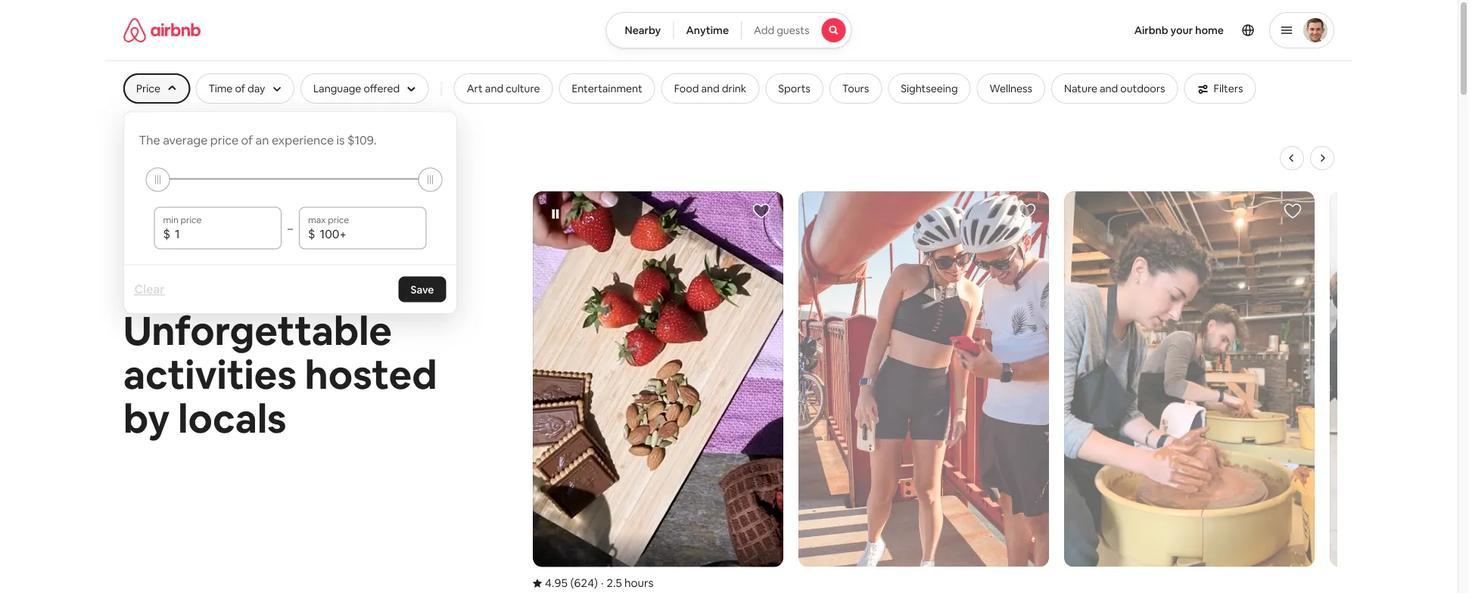 Task type: vqa. For each thing, say whether or not it's contained in the screenshot.
the leftmost 1
no



Task type: locate. For each thing, give the bounding box(es) containing it.
2 $ from the left
[[308, 226, 315, 242]]

1 horizontal spatial $ text field
[[320, 227, 417, 242]]

add to wishlist image
[[1018, 202, 1036, 220], [1284, 202, 1302, 220]]

and
[[485, 82, 503, 95], [701, 82, 720, 95], [1100, 82, 1118, 95]]

None search field
[[606, 12, 852, 48]]

and inside nature and outdoors button
[[1100, 82, 1118, 95]]

group
[[530, 146, 1469, 593]]

Sports button
[[765, 73, 823, 104]]

and for food
[[701, 82, 720, 95]]

hours
[[624, 576, 654, 591]]

3 and from the left
[[1100, 82, 1118, 95]]

add guests button
[[741, 12, 852, 48]]

nature
[[1064, 82, 1097, 95]]

· 2.5 hours
[[601, 576, 654, 591]]

4.95
[[545, 576, 568, 591]]

art
[[467, 82, 483, 95]]

entertainment
[[572, 82, 642, 95]]

Nature and outdoors button
[[1051, 73, 1178, 104]]

add guests
[[754, 23, 809, 37]]

1 and from the left
[[485, 82, 503, 95]]

wellness
[[990, 82, 1032, 95]]

nature and outdoors
[[1064, 82, 1165, 95]]

nearby button
[[606, 12, 674, 48]]

outdoors
[[1120, 82, 1165, 95]]

and left drink
[[701, 82, 720, 95]]

0 horizontal spatial $
[[163, 226, 170, 242]]

and inside food and drink button
[[701, 82, 720, 95]]

1 horizontal spatial and
[[701, 82, 720, 95]]

save button
[[399, 277, 446, 302]]

art and culture
[[467, 82, 540, 95]]

the
[[139, 132, 160, 148]]

and for nature
[[1100, 82, 1118, 95]]

1 horizontal spatial add to wishlist image
[[1284, 202, 1302, 220]]

is
[[336, 132, 345, 148]]

sports
[[778, 82, 811, 95]]

2.5
[[607, 576, 622, 591]]

0 horizontal spatial add to wishlist image
[[1018, 202, 1036, 220]]

1 $ text field from the left
[[175, 227, 272, 242]]

save
[[411, 283, 434, 296]]

1 horizontal spatial $
[[308, 226, 315, 242]]

2 horizontal spatial and
[[1100, 82, 1118, 95]]

food and drink
[[674, 82, 747, 95]]

and right the art
[[485, 82, 503, 95]]

Entertainment button
[[559, 73, 655, 104]]

$ right the –
[[308, 226, 315, 242]]

$
[[163, 226, 170, 242], [308, 226, 315, 242]]

$ up clear
[[163, 226, 170, 242]]

by
[[123, 393, 170, 444]]

0 horizontal spatial $ text field
[[175, 227, 272, 242]]

unforgettable activities hosted by locals
[[123, 305, 437, 444]]

unforgettable
[[123, 305, 392, 356]]

$ text field
[[175, 227, 272, 242], [320, 227, 417, 242]]

1 add to wishlist image from the left
[[1018, 202, 1036, 220]]

1 $ from the left
[[163, 226, 170, 242]]

of
[[241, 132, 253, 148]]

and right nature
[[1100, 82, 1118, 95]]

4.95 out of 5 average rating,  624 reviews image
[[533, 576, 598, 591]]

0 horizontal spatial and
[[485, 82, 503, 95]]

tours
[[842, 82, 869, 95]]

2 $ text field from the left
[[320, 227, 417, 242]]

and inside art and culture 'button'
[[485, 82, 503, 95]]

2 and from the left
[[701, 82, 720, 95]]



Task type: describe. For each thing, give the bounding box(es) containing it.
nearby
[[625, 23, 661, 37]]

group containing 4.95 (624)
[[530, 146, 1469, 593]]

add to wishlist image
[[752, 202, 771, 220]]

food
[[674, 82, 699, 95]]

hosted
[[305, 349, 437, 400]]

price
[[136, 82, 160, 95]]

price button
[[123, 73, 190, 104]]

average
[[163, 132, 208, 148]]

$109.
[[347, 132, 377, 148]]

an
[[256, 132, 269, 148]]

Tours button
[[829, 73, 882, 104]]

·
[[601, 576, 604, 591]]

–
[[288, 221, 293, 235]]

2 add to wishlist image from the left
[[1284, 202, 1302, 220]]

activities
[[123, 349, 297, 400]]

sightseeing
[[901, 82, 958, 95]]

and for art
[[485, 82, 503, 95]]

locals
[[178, 393, 287, 444]]

guests
[[777, 23, 809, 37]]

forage edible plants & mushrooms group
[[533, 192, 783, 593]]

price
[[210, 132, 239, 148]]

(624)
[[570, 576, 598, 591]]

4.95 (624)
[[545, 576, 598, 591]]

Sightseeing button
[[888, 73, 971, 104]]

profile element
[[870, 0, 1334, 61]]

Food and drink button
[[661, 73, 759, 104]]

none search field containing nearby
[[606, 12, 852, 48]]

anytime button
[[673, 12, 742, 48]]

add
[[754, 23, 774, 37]]

Art and culture button
[[454, 73, 553, 104]]

anytime
[[686, 23, 729, 37]]

drink
[[722, 82, 747, 95]]

experience
[[272, 132, 334, 148]]

clear
[[134, 282, 165, 297]]

clear button
[[127, 274, 172, 305]]

Wellness button
[[977, 73, 1045, 104]]

the average price of an experience is $109.
[[139, 132, 377, 148]]

culture
[[506, 82, 540, 95]]



